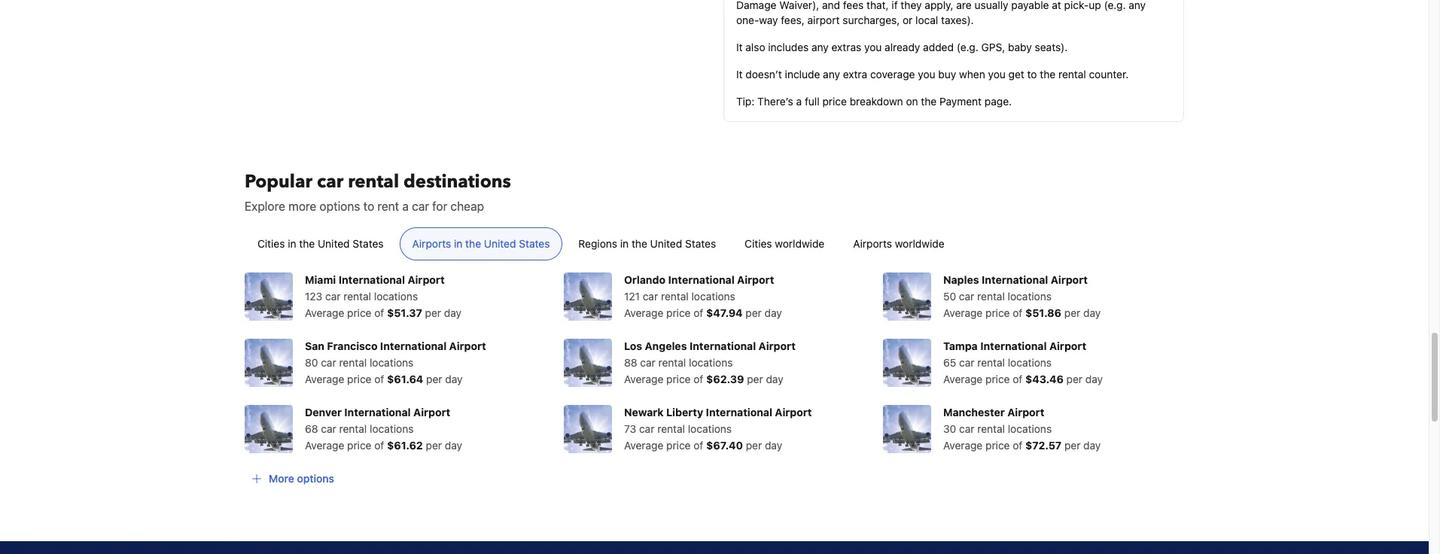 Task type: describe. For each thing, give the bounding box(es) containing it.
added
[[923, 41, 954, 54]]

regions in the united states button
[[566, 228, 729, 261]]

united for regions
[[650, 237, 682, 250]]

more
[[269, 472, 294, 485]]

cities in the united states button
[[245, 228, 396, 261]]

locations inside tampa international airport 65 car rental locations average price of $43.46 per day
[[1008, 356, 1052, 369]]

50
[[943, 290, 956, 303]]

day inside denver international airport 68 car rental locations average price of $61.62 per day
[[445, 439, 462, 452]]

cheap
[[451, 200, 484, 213]]

states for airports in the united states
[[519, 237, 550, 250]]

cheap car rental at miami international airport – mia image
[[245, 273, 293, 321]]

united for cities
[[318, 237, 350, 250]]

airports in the united states button
[[400, 228, 563, 261]]

cheap car rental at denver international airport – den image
[[245, 405, 293, 454]]

denver international airport 68 car rental locations average price of $61.62 per day
[[305, 406, 462, 452]]

$51.86
[[1026, 307, 1062, 319]]

of inside manchester airport 30 car rental locations average price of $72.57 per day
[[1013, 439, 1023, 452]]

cities for cities in the united states
[[258, 237, 285, 250]]

of inside orlando international airport 121 car rental locations average price of $47.94 per day
[[694, 307, 704, 319]]

car inside denver international airport 68 car rental locations average price of $61.62 per day
[[321, 423, 336, 435]]

already
[[885, 41, 920, 54]]

rental inside miami international airport 123 car rental locations average price of $51.37 per day
[[344, 290, 371, 303]]

newark liberty international airport 73 car rental locations average price of $67.40 per day
[[624, 406, 812, 452]]

$61.62
[[387, 439, 423, 452]]

any for extras
[[812, 41, 829, 54]]

the for cities in the united states
[[299, 237, 315, 250]]

naples international airport 50 car rental locations average price of $51.86 per day
[[943, 274, 1101, 319]]

san
[[305, 340, 325, 353]]

more options
[[269, 472, 334, 485]]

day inside manchester airport 30 car rental locations average price of $72.57 per day
[[1084, 439, 1101, 452]]

worldwide for airports worldwide
[[895, 237, 945, 250]]

rental inside orlando international airport 121 car rental locations average price of $47.94 per day
[[661, 290, 689, 303]]

car inside the naples international airport 50 car rental locations average price of $51.86 per day
[[959, 290, 975, 303]]

it for it also includes any extras you already added (e.g. gps, baby seats).
[[736, 41, 743, 54]]

price right the full
[[823, 95, 847, 108]]

locations inside san francisco international airport 80 car rental locations average price of $61.64 per day
[[370, 356, 414, 369]]

gps,
[[982, 41, 1006, 54]]

includes
[[768, 41, 809, 54]]

locations inside newark liberty international airport 73 car rental locations average price of $67.40 per day
[[688, 423, 732, 435]]

123
[[305, 290, 322, 303]]

also
[[746, 41, 765, 54]]

$43.46
[[1026, 373, 1064, 386]]

international inside san francisco international airport 80 car rental locations average price of $61.64 per day
[[380, 340, 447, 353]]

airports worldwide button
[[841, 228, 958, 261]]

day inside the naples international airport 50 car rental locations average price of $51.86 per day
[[1084, 307, 1101, 319]]

of inside san francisco international airport 80 car rental locations average price of $61.64 per day
[[374, 373, 384, 386]]

$62.39
[[706, 373, 744, 386]]

per inside the naples international airport 50 car rental locations average price of $51.86 per day
[[1065, 307, 1081, 319]]

any for extra
[[823, 68, 840, 81]]

seats).
[[1035, 41, 1068, 54]]

cities in the united states
[[258, 237, 384, 250]]

the down seats).
[[1040, 68, 1056, 81]]

san francisco international airport 80 car rental locations average price of $61.64 per day
[[305, 340, 486, 386]]

rental inside tampa international airport 65 car rental locations average price of $43.46 per day
[[978, 356, 1005, 369]]

cheap car rental at tampa international airport – tpa image
[[883, 339, 931, 387]]

rental inside newark liberty international airport 73 car rental locations average price of $67.40 per day
[[658, 423, 685, 435]]

average inside los angeles international airport 88 car rental locations average price of $62.39 per day
[[624, 373, 664, 386]]

baby
[[1008, 41, 1032, 54]]

include
[[785, 68, 820, 81]]

miami international airport 123 car rental locations average price of $51.37 per day
[[305, 274, 462, 319]]

francisco
[[327, 340, 378, 353]]

options inside button
[[297, 472, 334, 485]]

cheap car rental at naples international airport – nap image
[[883, 273, 931, 321]]

day inside san francisco international airport 80 car rental locations average price of $61.64 per day
[[445, 373, 463, 386]]

more options button
[[245, 466, 340, 493]]

tip:
[[736, 95, 755, 108]]

for
[[432, 200, 448, 213]]

$51.37
[[387, 307, 422, 319]]

car right popular
[[317, 170, 344, 194]]

rent
[[378, 200, 399, 213]]

of inside miami international airport 123 car rental locations average price of $51.37 per day
[[374, 307, 384, 319]]

day inside tampa international airport 65 car rental locations average price of $43.46 per day
[[1086, 373, 1103, 386]]

airport inside the naples international airport 50 car rental locations average price of $51.86 per day
[[1051, 274, 1088, 286]]

los angeles international airport 88 car rental locations average price of $62.39 per day
[[624, 340, 796, 386]]

price inside orlando international airport 121 car rental locations average price of $47.94 per day
[[666, 307, 691, 319]]

price inside manchester airport 30 car rental locations average price of $72.57 per day
[[986, 439, 1010, 452]]

airports for airports worldwide
[[853, 237, 892, 250]]

car inside orlando international airport 121 car rental locations average price of $47.94 per day
[[643, 290, 658, 303]]

airport inside manchester airport 30 car rental locations average price of $72.57 per day
[[1008, 406, 1045, 419]]

cities worldwide button
[[732, 228, 838, 261]]

international inside tampa international airport 65 car rental locations average price of $43.46 per day
[[981, 340, 1047, 353]]

per inside los angeles international airport 88 car rental locations average price of $62.39 per day
[[747, 373, 763, 386]]

car inside miami international airport 123 car rental locations average price of $51.37 per day
[[325, 290, 341, 303]]

more
[[289, 200, 316, 213]]

car inside manchester airport 30 car rental locations average price of $72.57 per day
[[959, 423, 975, 435]]

the right on on the top
[[921, 95, 937, 108]]

regions
[[579, 237, 617, 250]]

cheap car rental at newark liberty international airport – ewr image
[[564, 405, 612, 454]]

international inside newark liberty international airport 73 car rental locations average price of $67.40 per day
[[706, 406, 773, 419]]

per inside manchester airport 30 car rental locations average price of $72.57 per day
[[1065, 439, 1081, 452]]

payment
[[940, 95, 982, 108]]

car inside tampa international airport 65 car rental locations average price of $43.46 per day
[[959, 356, 975, 369]]

it doesn't include any extra coverage you buy when you get to the rental counter.
[[736, 68, 1129, 81]]

rental inside the naples international airport 50 car rental locations average price of $51.86 per day
[[977, 290, 1005, 303]]

on
[[906, 95, 918, 108]]

day inside miami international airport 123 car rental locations average price of $51.37 per day
[[444, 307, 462, 319]]

liberty
[[666, 406, 703, 419]]

car inside newark liberty international airport 73 car rental locations average price of $67.40 per day
[[639, 423, 655, 435]]

68
[[305, 423, 318, 435]]

international inside denver international airport 68 car rental locations average price of $61.62 per day
[[344, 406, 411, 419]]

international inside miami international airport 123 car rental locations average price of $51.37 per day
[[339, 274, 405, 286]]

$47.94
[[706, 307, 743, 319]]

80
[[305, 356, 318, 369]]

tip: there's a full price breakdown on the payment page.
[[736, 95, 1012, 108]]

car inside los angeles international airport 88 car rental locations average price of $62.39 per day
[[640, 356, 656, 369]]

in for cities
[[288, 237, 296, 250]]

airport inside denver international airport 68 car rental locations average price of $61.62 per day
[[413, 406, 450, 419]]

cheap car rental at san francisco international airport – sfo image
[[245, 339, 293, 387]]

cities for cities worldwide
[[745, 237, 772, 250]]

average inside manchester airport 30 car rental locations average price of $72.57 per day
[[943, 439, 983, 452]]

locations inside denver international airport 68 car rental locations average price of $61.62 per day
[[370, 423, 414, 435]]

cities worldwide
[[745, 237, 825, 250]]

to inside popular car rental destinations explore more options to rent a car for cheap
[[363, 200, 374, 213]]

locations inside the naples international airport 50 car rental locations average price of $51.86 per day
[[1008, 290, 1052, 303]]

average inside orlando international airport 121 car rental locations average price of $47.94 per day
[[624, 307, 664, 319]]

naples
[[943, 274, 979, 286]]



Task type: locate. For each thing, give the bounding box(es) containing it.
locations up $67.40
[[688, 423, 732, 435]]

angeles
[[645, 340, 687, 353]]

international
[[339, 274, 405, 286], [668, 274, 735, 286], [982, 274, 1048, 286], [380, 340, 447, 353], [690, 340, 756, 353], [981, 340, 1047, 353], [344, 406, 411, 419], [706, 406, 773, 419]]

3 states from the left
[[685, 237, 716, 250]]

worldwide
[[775, 237, 825, 250], [895, 237, 945, 250]]

a right rent
[[402, 200, 409, 213]]

car left for
[[412, 200, 429, 213]]

cheap car rental at manchester airport – man image
[[883, 405, 931, 454]]

average down '80'
[[305, 373, 344, 386]]

worldwide inside cities worldwide button
[[775, 237, 825, 250]]

airport inside tampa international airport 65 car rental locations average price of $43.46 per day
[[1050, 340, 1087, 353]]

1 united from the left
[[318, 237, 350, 250]]

states down rent
[[353, 237, 384, 250]]

in for airports
[[454, 237, 463, 250]]

rental
[[1059, 68, 1086, 81], [348, 170, 399, 194], [344, 290, 371, 303], [661, 290, 689, 303], [977, 290, 1005, 303], [339, 356, 367, 369], [659, 356, 686, 369], [978, 356, 1005, 369], [339, 423, 367, 435], [658, 423, 685, 435], [978, 423, 1005, 435]]

locations up $61.62
[[370, 423, 414, 435]]

rental down manchester
[[978, 423, 1005, 435]]

popular
[[245, 170, 313, 194]]

per inside denver international airport 68 car rental locations average price of $61.62 per day
[[426, 439, 442, 452]]

options inside popular car rental destinations explore more options to rent a car for cheap
[[320, 200, 360, 213]]

international down $62.39
[[706, 406, 773, 419]]

per right $51.37
[[425, 307, 441, 319]]

average down 30 on the bottom of the page
[[943, 439, 983, 452]]

tampa international airport 65 car rental locations average price of $43.46 per day
[[943, 340, 1103, 386]]

united up orlando
[[650, 237, 682, 250]]

day right $51.37
[[444, 307, 462, 319]]

in
[[288, 237, 296, 250], [454, 237, 463, 250], [620, 237, 629, 250]]

car right '80'
[[321, 356, 336, 369]]

united up miami
[[318, 237, 350, 250]]

a
[[796, 95, 802, 108], [402, 200, 409, 213]]

of left $51.37
[[374, 307, 384, 319]]

locations inside los angeles international airport 88 car rental locations average price of $62.39 per day
[[689, 356, 733, 369]]

it left also
[[736, 41, 743, 54]]

tampa
[[943, 340, 978, 353]]

of left $61.62
[[374, 439, 384, 452]]

2 it from the top
[[736, 68, 743, 81]]

international inside los angeles international airport 88 car rental locations average price of $62.39 per day
[[690, 340, 756, 353]]

car right 88
[[640, 356, 656, 369]]

0 horizontal spatial to
[[363, 200, 374, 213]]

airport inside miami international airport 123 car rental locations average price of $51.37 per day
[[408, 274, 445, 286]]

airports for airports in the united states
[[412, 237, 451, 250]]

in for regions
[[620, 237, 629, 250]]

when
[[959, 68, 985, 81]]

airport
[[408, 274, 445, 286], [737, 274, 774, 286], [1051, 274, 1088, 286], [449, 340, 486, 353], [759, 340, 796, 353], [1050, 340, 1087, 353], [413, 406, 450, 419], [775, 406, 812, 419], [1008, 406, 1045, 419]]

average
[[305, 307, 344, 319], [624, 307, 664, 319], [943, 307, 983, 319], [305, 373, 344, 386], [624, 373, 664, 386], [943, 373, 983, 386], [305, 439, 344, 452], [624, 439, 664, 452], [943, 439, 983, 452]]

88
[[624, 356, 637, 369]]

1 horizontal spatial in
[[454, 237, 463, 250]]

day right $61.64
[[445, 373, 463, 386]]

1 horizontal spatial you
[[918, 68, 936, 81]]

per
[[425, 307, 441, 319], [746, 307, 762, 319], [1065, 307, 1081, 319], [426, 373, 442, 386], [747, 373, 763, 386], [1067, 373, 1083, 386], [426, 439, 442, 452], [746, 439, 762, 452], [1065, 439, 1081, 452]]

average down 65
[[943, 373, 983, 386]]

per right $61.62
[[426, 439, 442, 452]]

of left $61.64
[[374, 373, 384, 386]]

page.
[[985, 95, 1012, 108]]

explore
[[245, 200, 285, 213]]

average down 73 at the bottom of page
[[624, 439, 664, 452]]

of inside tampa international airport 65 car rental locations average price of $43.46 per day
[[1013, 373, 1023, 386]]

miami
[[305, 274, 336, 286]]

orlando international airport 121 car rental locations average price of $47.94 per day
[[624, 274, 782, 319]]

1 horizontal spatial states
[[519, 237, 550, 250]]

day inside orlando international airport 121 car rental locations average price of $47.94 per day
[[765, 307, 782, 319]]

you
[[864, 41, 882, 54], [918, 68, 936, 81], [988, 68, 1006, 81]]

airports up the cheap car rental at naples international airport – nap image
[[853, 237, 892, 250]]

per inside miami international airport 123 car rental locations average price of $51.37 per day
[[425, 307, 441, 319]]

price left $51.86
[[986, 307, 1010, 319]]

rental down orlando
[[661, 290, 689, 303]]

locations up $62.39
[[689, 356, 733, 369]]

tab list containing cities in the united states
[[233, 228, 1197, 261]]

tab list
[[233, 228, 1197, 261]]

international up $47.94
[[668, 274, 735, 286]]

rental inside los angeles international airport 88 car rental locations average price of $62.39 per day
[[659, 356, 686, 369]]

price inside the naples international airport 50 car rental locations average price of $51.86 per day
[[986, 307, 1010, 319]]

cities
[[258, 237, 285, 250], [745, 237, 772, 250]]

1 vertical spatial a
[[402, 200, 409, 213]]

states up orlando international airport 121 car rental locations average price of $47.94 per day
[[685, 237, 716, 250]]

international inside the naples international airport 50 car rental locations average price of $51.86 per day
[[982, 274, 1048, 286]]

day right $62.39
[[766, 373, 784, 386]]

0 vertical spatial options
[[320, 200, 360, 213]]

regions in the united states
[[579, 237, 716, 250]]

average down 50
[[943, 307, 983, 319]]

73
[[624, 423, 636, 435]]

1 horizontal spatial worldwide
[[895, 237, 945, 250]]

price inside newark liberty international airport 73 car rental locations average price of $67.40 per day
[[666, 439, 691, 452]]

rental inside popular car rental destinations explore more options to rent a car for cheap
[[348, 170, 399, 194]]

car inside san francisco international airport 80 car rental locations average price of $61.64 per day
[[321, 356, 336, 369]]

0 horizontal spatial in
[[288, 237, 296, 250]]

0 horizontal spatial a
[[402, 200, 409, 213]]

international up $61.62
[[344, 406, 411, 419]]

denver
[[305, 406, 342, 419]]

of inside denver international airport 68 car rental locations average price of $61.62 per day
[[374, 439, 384, 452]]

car right 73 at the bottom of page
[[639, 423, 655, 435]]

price
[[823, 95, 847, 108], [347, 307, 372, 319], [666, 307, 691, 319], [986, 307, 1010, 319], [347, 373, 372, 386], [666, 373, 691, 386], [986, 373, 1010, 386], [347, 439, 372, 452], [666, 439, 691, 452], [986, 439, 1010, 452]]

price inside los angeles international airport 88 car rental locations average price of $62.39 per day
[[666, 373, 691, 386]]

car right "68"
[[321, 423, 336, 435]]

rental down denver on the bottom left
[[339, 423, 367, 435]]

newark
[[624, 406, 664, 419]]

average inside denver international airport 68 car rental locations average price of $61.62 per day
[[305, 439, 344, 452]]

per right $72.57
[[1065, 439, 1081, 452]]

1 states from the left
[[353, 237, 384, 250]]

of inside newark liberty international airport 73 car rental locations average price of $67.40 per day
[[694, 439, 704, 452]]

average down 88
[[624, 373, 664, 386]]

price down liberty
[[666, 439, 691, 452]]

worldwide for cities worldwide
[[775, 237, 825, 250]]

per right $62.39
[[747, 373, 763, 386]]

price down manchester
[[986, 439, 1010, 452]]

rental up rent
[[348, 170, 399, 194]]

3 in from the left
[[620, 237, 629, 250]]

locations up $51.86
[[1008, 290, 1052, 303]]

any left extra
[[823, 68, 840, 81]]

locations up $72.57
[[1008, 423, 1052, 435]]

day right $67.40
[[765, 439, 782, 452]]

$61.64
[[387, 373, 423, 386]]

1 vertical spatial it
[[736, 68, 743, 81]]

a left the full
[[796, 95, 802, 108]]

los
[[624, 340, 642, 353]]

0 vertical spatial it
[[736, 41, 743, 54]]

states for regions in the united states
[[685, 237, 716, 250]]

airport inside san francisco international airport 80 car rental locations average price of $61.64 per day
[[449, 340, 486, 353]]

breakdown
[[850, 95, 903, 108]]

day right $47.94
[[765, 307, 782, 319]]

2 horizontal spatial you
[[988, 68, 1006, 81]]

0 vertical spatial any
[[812, 41, 829, 54]]

0 horizontal spatial states
[[353, 237, 384, 250]]

per inside san francisco international airport 80 car rental locations average price of $61.64 per day
[[426, 373, 442, 386]]

manchester
[[943, 406, 1005, 419]]

manchester airport 30 car rental locations average price of $72.57 per day
[[943, 406, 1101, 452]]

0 horizontal spatial you
[[864, 41, 882, 54]]

rental inside manchester airport 30 car rental locations average price of $72.57 per day
[[978, 423, 1005, 435]]

per inside tampa international airport 65 car rental locations average price of $43.46 per day
[[1067, 373, 1083, 386]]

the down cheap at the top of the page
[[465, 237, 481, 250]]

the for regions in the united states
[[632, 237, 647, 250]]

car right 30 on the bottom of the page
[[959, 423, 975, 435]]

cheap car rental at orlando international airport – mco image
[[564, 273, 612, 321]]

car right 123
[[325, 290, 341, 303]]

airports worldwide
[[853, 237, 945, 250]]

coverage
[[870, 68, 915, 81]]

of left $43.46
[[1013, 373, 1023, 386]]

2 worldwide from the left
[[895, 237, 945, 250]]

international up $51.86
[[982, 274, 1048, 286]]

2 airports from the left
[[853, 237, 892, 250]]

in down cheap at the top of the page
[[454, 237, 463, 250]]

worldwide inside airports worldwide button
[[895, 237, 945, 250]]

0 horizontal spatial united
[[318, 237, 350, 250]]

airports down for
[[412, 237, 451, 250]]

airports
[[412, 237, 451, 250], [853, 237, 892, 250]]

per right $51.86
[[1065, 307, 1081, 319]]

day
[[444, 307, 462, 319], [765, 307, 782, 319], [1084, 307, 1101, 319], [445, 373, 463, 386], [766, 373, 784, 386], [1086, 373, 1103, 386], [445, 439, 462, 452], [765, 439, 782, 452], [1084, 439, 1101, 452]]

to left rent
[[363, 200, 374, 213]]

2 states from the left
[[519, 237, 550, 250]]

doesn't
[[746, 68, 782, 81]]

2 in from the left
[[454, 237, 463, 250]]

united
[[318, 237, 350, 250], [484, 237, 516, 250], [650, 237, 682, 250]]

rental down angeles
[[659, 356, 686, 369]]

it
[[736, 41, 743, 54], [736, 68, 743, 81]]

price inside miami international airport 123 car rental locations average price of $51.37 per day
[[347, 307, 372, 319]]

per inside newark liberty international airport 73 car rental locations average price of $67.40 per day
[[746, 439, 762, 452]]

any
[[812, 41, 829, 54], [823, 68, 840, 81]]

of inside the naples international airport 50 car rental locations average price of $51.86 per day
[[1013, 307, 1023, 319]]

states
[[353, 237, 384, 250], [519, 237, 550, 250], [685, 237, 716, 250]]

of left $62.39
[[694, 373, 704, 386]]

locations
[[374, 290, 418, 303], [692, 290, 736, 303], [1008, 290, 1052, 303], [370, 356, 414, 369], [689, 356, 733, 369], [1008, 356, 1052, 369], [370, 423, 414, 435], [688, 423, 732, 435], [1008, 423, 1052, 435]]

united down cheap at the top of the page
[[484, 237, 516, 250]]

price inside san francisco international airport 80 car rental locations average price of $61.64 per day
[[347, 373, 372, 386]]

international down $47.94
[[690, 340, 756, 353]]

car right 65
[[959, 356, 975, 369]]

day inside newark liberty international airport 73 car rental locations average price of $67.40 per day
[[765, 439, 782, 452]]

0 vertical spatial to
[[1028, 68, 1037, 81]]

rental inside san francisco international airport 80 car rental locations average price of $61.64 per day
[[339, 356, 367, 369]]

international up $51.37
[[339, 274, 405, 286]]

the for airports in the united states
[[465, 237, 481, 250]]

$67.40
[[706, 439, 743, 452]]

1 horizontal spatial to
[[1028, 68, 1037, 81]]

counter.
[[1089, 68, 1129, 81]]

1 vertical spatial options
[[297, 472, 334, 485]]

day right $61.62
[[445, 439, 462, 452]]

average down 123
[[305, 307, 344, 319]]

average inside miami international airport 123 car rental locations average price of $51.37 per day
[[305, 307, 344, 319]]

to right get
[[1028, 68, 1037, 81]]

1 worldwide from the left
[[775, 237, 825, 250]]

0 horizontal spatial cities
[[258, 237, 285, 250]]

121
[[624, 290, 640, 303]]

1 it from the top
[[736, 41, 743, 54]]

1 horizontal spatial cities
[[745, 237, 772, 250]]

1 vertical spatial to
[[363, 200, 374, 213]]

per right $43.46
[[1067, 373, 1083, 386]]

it for it doesn't include any extra coverage you buy when you get to the rental counter.
[[736, 68, 743, 81]]

rental inside denver international airport 68 car rental locations average price of $61.62 per day
[[339, 423, 367, 435]]

airport inside newark liberty international airport 73 car rental locations average price of $67.40 per day
[[775, 406, 812, 419]]

locations up $51.37
[[374, 290, 418, 303]]

0 horizontal spatial airports
[[412, 237, 451, 250]]

average down 121
[[624, 307, 664, 319]]

rental right 123
[[344, 290, 371, 303]]

locations inside miami international airport 123 car rental locations average price of $51.37 per day
[[374, 290, 418, 303]]

1 horizontal spatial a
[[796, 95, 802, 108]]

2 horizontal spatial states
[[685, 237, 716, 250]]

there's
[[758, 95, 794, 108]]

international up $61.64
[[380, 340, 447, 353]]

2 horizontal spatial united
[[650, 237, 682, 250]]

1 horizontal spatial united
[[484, 237, 516, 250]]

rental down liberty
[[658, 423, 685, 435]]

locations inside manchester airport 30 car rental locations average price of $72.57 per day
[[1008, 423, 1052, 435]]

price up francisco
[[347, 307, 372, 319]]

day right $51.86
[[1084, 307, 1101, 319]]

average inside san francisco international airport 80 car rental locations average price of $61.64 per day
[[305, 373, 344, 386]]

locations up $43.46
[[1008, 356, 1052, 369]]

popular car rental destinations explore more options to rent a car for cheap
[[245, 170, 511, 213]]

per inside orlando international airport 121 car rental locations average price of $47.94 per day
[[746, 307, 762, 319]]

price left $61.62
[[347, 439, 372, 452]]

states for cities in the united states
[[353, 237, 384, 250]]

average inside newark liberty international airport 73 car rental locations average price of $67.40 per day
[[624, 439, 664, 452]]

(e.g.
[[957, 41, 979, 54]]

per right $61.64
[[426, 373, 442, 386]]

rental down tampa
[[978, 356, 1005, 369]]

rental down the naples
[[977, 290, 1005, 303]]

states left regions
[[519, 237, 550, 250]]

0 horizontal spatial worldwide
[[775, 237, 825, 250]]

full
[[805, 95, 820, 108]]

car down orlando
[[643, 290, 658, 303]]

$72.57
[[1026, 439, 1062, 452]]

airports in the united states
[[412, 237, 550, 250]]

price inside tampa international airport 65 car rental locations average price of $43.46 per day
[[986, 373, 1010, 386]]

day inside los angeles international airport 88 car rental locations average price of $62.39 per day
[[766, 373, 784, 386]]

price up liberty
[[666, 373, 691, 386]]

extras
[[832, 41, 862, 54]]

1 cities from the left
[[258, 237, 285, 250]]

you right extras on the right
[[864, 41, 882, 54]]

price inside denver international airport 68 car rental locations average price of $61.62 per day
[[347, 439, 372, 452]]

you left the buy
[[918, 68, 936, 81]]

buy
[[939, 68, 957, 81]]

price up manchester
[[986, 373, 1010, 386]]

per right $67.40
[[746, 439, 762, 452]]

it left doesn't
[[736, 68, 743, 81]]

of inside los angeles international airport 88 car rental locations average price of $62.39 per day
[[694, 373, 704, 386]]

locations inside orlando international airport 121 car rental locations average price of $47.94 per day
[[692, 290, 736, 303]]

the up orlando
[[632, 237, 647, 250]]

1 in from the left
[[288, 237, 296, 250]]

1 airports from the left
[[412, 237, 451, 250]]

united for airports
[[484, 237, 516, 250]]

of left $67.40
[[694, 439, 704, 452]]

locations up $61.64
[[370, 356, 414, 369]]

the down more
[[299, 237, 315, 250]]

of left $51.86
[[1013, 307, 1023, 319]]

to
[[1028, 68, 1037, 81], [363, 200, 374, 213]]

airport inside los angeles international airport 88 car rental locations average price of $62.39 per day
[[759, 340, 796, 353]]

1 vertical spatial any
[[823, 68, 840, 81]]

rental down francisco
[[339, 356, 367, 369]]

international down $51.86
[[981, 340, 1047, 353]]

orlando
[[624, 274, 666, 286]]

0 vertical spatial a
[[796, 95, 802, 108]]

30
[[943, 423, 956, 435]]

cheap car rental at los angeles international airport – lax image
[[564, 339, 612, 387]]

average inside tampa international airport 65 car rental locations average price of $43.46 per day
[[943, 373, 983, 386]]

3 united from the left
[[650, 237, 682, 250]]

get
[[1009, 68, 1025, 81]]

1 horizontal spatial airports
[[853, 237, 892, 250]]

extra
[[843, 68, 868, 81]]

locations up $47.94
[[692, 290, 736, 303]]

2 united from the left
[[484, 237, 516, 250]]

2 horizontal spatial in
[[620, 237, 629, 250]]

of
[[374, 307, 384, 319], [694, 307, 704, 319], [1013, 307, 1023, 319], [374, 373, 384, 386], [694, 373, 704, 386], [1013, 373, 1023, 386], [374, 439, 384, 452], [694, 439, 704, 452], [1013, 439, 1023, 452]]

it also includes any extras you already added (e.g. gps, baby seats).
[[736, 41, 1068, 54]]

day right $43.46
[[1086, 373, 1103, 386]]

airport inside orlando international airport 121 car rental locations average price of $47.94 per day
[[737, 274, 774, 286]]

2 cities from the left
[[745, 237, 772, 250]]

destinations
[[404, 170, 511, 194]]

average inside the naples international airport 50 car rental locations average price of $51.86 per day
[[943, 307, 983, 319]]

65
[[943, 356, 956, 369]]

of left $72.57
[[1013, 439, 1023, 452]]

rental down seats).
[[1059, 68, 1086, 81]]

international inside orlando international airport 121 car rental locations average price of $47.94 per day
[[668, 274, 735, 286]]

options
[[320, 200, 360, 213], [297, 472, 334, 485]]

a inside popular car rental destinations explore more options to rent a car for cheap
[[402, 200, 409, 213]]



Task type: vqa. For each thing, say whether or not it's contained in the screenshot.


